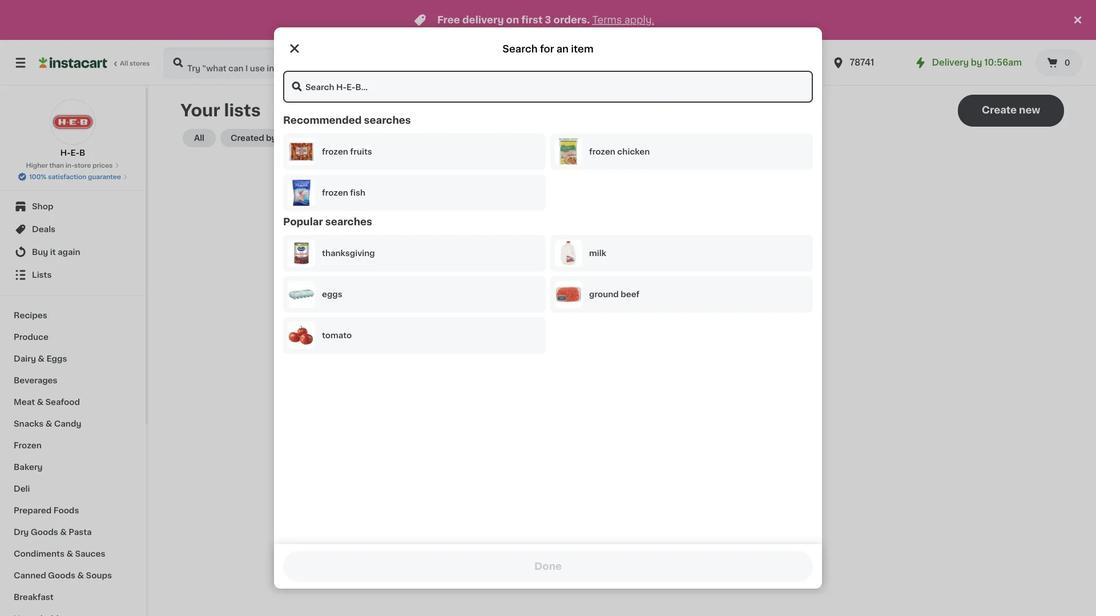 Task type: locate. For each thing, give the bounding box(es) containing it.
searches down frozen fish
[[325, 217, 372, 227]]

1 horizontal spatial create
[[982, 105, 1017, 115]]

None search field
[[163, 47, 644, 79], [283, 71, 813, 103], [163, 47, 644, 79]]

recipes link
[[7, 305, 139, 327]]

by
[[971, 59, 983, 67], [266, 134, 277, 142]]

create left new
[[982, 105, 1017, 115]]

dry goods & pasta link
[[7, 522, 139, 544]]

frozen for frozen fish
[[322, 189, 348, 197]]

create
[[982, 105, 1017, 115], [593, 314, 627, 324]]

frozen left the fish
[[322, 189, 348, 197]]

store
[[74, 162, 91, 169]]

& left soups
[[77, 572, 84, 580]]

searches inside popular searches group
[[325, 217, 372, 227]]

1 search list box from the top
[[283, 114, 813, 359]]

lists up the will
[[611, 277, 632, 286]]

0
[[1065, 59, 1071, 67]]

1 horizontal spatial lists
[[611, 277, 632, 286]]

created
[[231, 134, 264, 142]]

frozen for frozen chicken
[[589, 148, 616, 156]]

deli link
[[7, 479, 139, 500]]

3
[[545, 15, 551, 25]]

fruits
[[350, 148, 372, 156]]

searches inside recommended searches "group"
[[364, 116, 411, 125]]

3 search list box from the top
[[283, 235, 813, 359]]

1 vertical spatial by
[[266, 134, 277, 142]]

seafood
[[45, 399, 80, 407]]

1 horizontal spatial all
[[194, 134, 204, 142]]

be
[[634, 290, 644, 298]]

chicken
[[618, 148, 650, 156]]

goods down condiments & sauces
[[48, 572, 75, 580]]

0 vertical spatial searches
[[364, 116, 411, 125]]

lists link
[[7, 264, 139, 287]]

frozen left fruits
[[322, 148, 348, 156]]

& inside dairy & eggs link
[[38, 355, 45, 363]]

will
[[619, 290, 632, 298]]

condiments & sauces
[[14, 551, 105, 559]]

create a list link
[[593, 313, 652, 326]]

0 vertical spatial all
[[120, 60, 128, 67]]

create inside button
[[982, 105, 1017, 115]]

all inside button
[[194, 134, 204, 142]]

create for create a list
[[593, 314, 627, 324]]

tomato
[[322, 332, 352, 340]]

create new button
[[958, 95, 1065, 127]]

lists for your
[[224, 103, 261, 119]]

1 vertical spatial goods
[[48, 572, 75, 580]]

& right meat
[[37, 399, 43, 407]]

goods inside 'link'
[[31, 529, 58, 537]]

frozen chicken image
[[555, 138, 583, 166]]

dry goods & pasta
[[14, 529, 92, 537]]

frozen fish image
[[288, 179, 315, 207]]

frozen inside "link"
[[322, 148, 348, 156]]

higher than in-store prices link
[[26, 161, 120, 170]]

frozen link
[[7, 435, 139, 457]]

search list box containing frozen fruits
[[283, 134, 813, 216]]

0 vertical spatial lists
[[32, 271, 52, 279]]

search list box containing thanksgiving
[[283, 235, 813, 359]]

& left sauces
[[66, 551, 73, 559]]

prepared
[[14, 507, 52, 515]]

saved
[[646, 290, 670, 298]]

frozen chicken
[[589, 148, 650, 156]]

lists for no
[[611, 277, 632, 286]]

none search field inside dialog
[[283, 71, 813, 103]]

thanksgiving image
[[288, 240, 315, 267]]

lists left 'you'
[[553, 290, 572, 298]]

0 horizontal spatial all
[[120, 60, 128, 67]]

beef
[[621, 291, 640, 299]]

1 vertical spatial all
[[194, 134, 204, 142]]

1 vertical spatial lists
[[611, 277, 632, 286]]

create new
[[982, 105, 1041, 115]]

& left pasta
[[60, 529, 67, 537]]

0 horizontal spatial by
[[266, 134, 277, 142]]

created by me
[[231, 134, 292, 142]]

lists down buy
[[32, 271, 52, 279]]

your
[[180, 103, 220, 119]]

all left the stores
[[120, 60, 128, 67]]

all for all stores
[[120, 60, 128, 67]]

shop
[[32, 203, 53, 211]]

lists inside no lists yet lists you create will be saved here.
[[611, 277, 632, 286]]

search list box for popular searches
[[283, 235, 813, 359]]

search list box
[[283, 114, 813, 359], [283, 134, 813, 216], [283, 235, 813, 359]]

shop link
[[7, 195, 139, 218]]

frozen left chicken
[[589, 148, 616, 156]]

it
[[50, 248, 56, 256]]

b
[[79, 149, 85, 157]]

deli
[[14, 485, 30, 493]]

searches for recommended searches
[[364, 116, 411, 125]]

0 vertical spatial create
[[982, 105, 1017, 115]]

0 vertical spatial goods
[[31, 529, 58, 537]]

frozen
[[322, 148, 348, 156], [589, 148, 616, 156], [322, 189, 348, 197]]

dialog
[[274, 27, 822, 589]]

h-
[[60, 149, 71, 157]]

prices
[[93, 162, 113, 169]]

1 horizontal spatial by
[[971, 59, 983, 67]]

no lists yet lists you create will be saved here.
[[553, 277, 692, 298]]

0 vertical spatial by
[[971, 59, 983, 67]]

2 search list box from the top
[[283, 134, 813, 216]]

1 vertical spatial create
[[593, 314, 627, 324]]

meat & seafood link
[[7, 392, 139, 413]]

& inside meat & seafood link
[[37, 399, 43, 407]]

0 button
[[1036, 49, 1083, 77]]

deals link
[[7, 218, 139, 241]]

instacart logo image
[[39, 56, 107, 70]]

78741
[[850, 59, 875, 67]]

eggs
[[322, 291, 343, 299]]

lists up the created
[[224, 103, 261, 119]]

limited time offer region
[[0, 0, 1071, 40]]

0 vertical spatial lists
[[224, 103, 261, 119]]

by inside button
[[266, 134, 277, 142]]

terms
[[592, 15, 622, 25]]

1 vertical spatial searches
[[325, 217, 372, 227]]

create left a
[[593, 314, 627, 324]]

1 horizontal spatial lists
[[553, 290, 572, 298]]

created by me button
[[220, 129, 302, 147]]

& left eggs
[[38, 355, 45, 363]]

popular searches
[[283, 217, 372, 227]]

delivery
[[932, 59, 969, 67]]

eggs link
[[288, 281, 541, 308]]

again
[[58, 248, 80, 256]]

eggs
[[46, 355, 67, 363]]

buy it again link
[[7, 241, 139, 264]]

frozen chicken link
[[555, 138, 809, 166]]

first
[[522, 15, 543, 25]]

all
[[120, 60, 128, 67], [194, 134, 204, 142]]

all down your
[[194, 134, 204, 142]]

prepared foods
[[14, 507, 79, 515]]

bakery
[[14, 464, 43, 472]]

lists
[[224, 103, 261, 119], [611, 277, 632, 286]]

searches up fruits
[[364, 116, 411, 125]]

0 horizontal spatial lists
[[32, 271, 52, 279]]

dairy & eggs link
[[7, 348, 139, 370]]

orders.
[[554, 15, 590, 25]]

create a list
[[593, 314, 652, 324]]

0 horizontal spatial create
[[593, 314, 627, 324]]

lists inside no lists yet lists you create will be saved here.
[[553, 290, 572, 298]]

goods down prepared foods
[[31, 529, 58, 537]]

delivery
[[463, 15, 504, 25]]

searches
[[364, 116, 411, 125], [325, 217, 372, 227]]

by right delivery
[[971, 59, 983, 67]]

none search field search h-e-b...
[[283, 71, 813, 103]]

create for create new
[[982, 105, 1017, 115]]

dry
[[14, 529, 29, 537]]

by left the me
[[266, 134, 277, 142]]

eggs image
[[288, 281, 315, 308]]

free delivery on first 3 orders. terms apply.
[[437, 15, 655, 25]]

higher
[[26, 162, 48, 169]]

dairy & eggs
[[14, 355, 67, 363]]

item
[[571, 44, 594, 54]]

goods
[[31, 529, 58, 537], [48, 572, 75, 580]]

searches for popular searches
[[325, 217, 372, 227]]

pasta
[[69, 529, 92, 537]]

goods for dry
[[31, 529, 58, 537]]

& left candy
[[46, 420, 52, 428]]

list
[[637, 314, 652, 324]]

by for delivery
[[971, 59, 983, 67]]

& inside snacks & candy link
[[46, 420, 52, 428]]

your lists
[[180, 103, 261, 119]]

& inside condiments & sauces "link"
[[66, 551, 73, 559]]

all for all
[[194, 134, 204, 142]]

by for created
[[266, 134, 277, 142]]

foods
[[54, 507, 79, 515]]

canned goods & soups link
[[7, 565, 139, 587]]

dialog containing search for an item
[[274, 27, 822, 589]]

0 horizontal spatial lists
[[224, 103, 261, 119]]

1 vertical spatial lists
[[553, 290, 572, 298]]



Task type: vqa. For each thing, say whether or not it's contained in the screenshot.
frozen chicken link
yes



Task type: describe. For each thing, give the bounding box(es) containing it.
goods for canned
[[48, 572, 75, 580]]

popular searches group
[[283, 216, 813, 359]]

canned
[[14, 572, 46, 580]]

h-e-b link
[[50, 99, 96, 159]]

you
[[574, 290, 589, 298]]

terms apply. link
[[592, 15, 655, 25]]

frozen fish
[[322, 189, 366, 197]]

100%
[[29, 174, 47, 180]]

snacks & candy
[[14, 420, 81, 428]]

for
[[540, 44, 554, 54]]

& inside canned goods & soups link
[[77, 572, 84, 580]]

condiments & sauces link
[[7, 544, 139, 565]]

delivery by 10:56am
[[932, 59, 1022, 67]]

delivery by 10:56am link
[[914, 56, 1022, 70]]

guarantee
[[88, 174, 121, 180]]

all stores
[[120, 60, 150, 67]]

free
[[437, 15, 460, 25]]

beverages
[[14, 377, 57, 385]]

& for dairy
[[38, 355, 45, 363]]

& for meat
[[37, 399, 43, 407]]

search for an item
[[503, 44, 594, 54]]

milk image
[[555, 240, 583, 267]]

ground beef image
[[555, 281, 583, 308]]

snacks & candy link
[[7, 413, 139, 435]]

no
[[594, 277, 609, 286]]

an
[[557, 44, 569, 54]]

ground beef link
[[555, 281, 809, 308]]

service type group
[[659, 51, 818, 74]]

breakfast
[[14, 594, 54, 602]]

ground
[[589, 291, 619, 299]]

& for condiments
[[66, 551, 73, 559]]

fish
[[350, 189, 366, 197]]

new
[[1019, 105, 1041, 115]]

thanksgiving
[[322, 250, 375, 258]]

me
[[279, 134, 292, 142]]

in-
[[66, 162, 74, 169]]

higher than in-store prices
[[26, 162, 113, 169]]

buy
[[32, 248, 48, 256]]

tomato image
[[288, 322, 315, 350]]

all stores link
[[39, 47, 151, 79]]

meat
[[14, 399, 35, 407]]

Search H-E-B... field
[[283, 71, 813, 103]]

tomato link
[[288, 322, 541, 350]]

frozen
[[14, 442, 42, 450]]

frozen fish link
[[288, 179, 541, 207]]

100% satisfaction guarantee button
[[18, 170, 128, 182]]

thanksgiving link
[[288, 240, 541, 267]]

search list box containing recommended searches
[[283, 114, 813, 359]]

10:56am
[[985, 59, 1022, 67]]

& for snacks
[[46, 420, 52, 428]]

on
[[506, 15, 519, 25]]

yet
[[634, 277, 651, 286]]

condiments
[[14, 551, 65, 559]]

apply.
[[625, 15, 655, 25]]

dairy
[[14, 355, 36, 363]]

e-
[[71, 149, 79, 157]]

snacks
[[14, 420, 44, 428]]

recipes
[[14, 312, 47, 320]]

beverages link
[[7, 370, 139, 392]]

milk
[[589, 250, 607, 258]]

than
[[49, 162, 64, 169]]

search list box for recommended searches
[[283, 134, 813, 216]]

breakfast link
[[7, 587, 139, 609]]

frozen for frozen fruits
[[322, 148, 348, 156]]

candy
[[54, 420, 81, 428]]

here.
[[672, 290, 692, 298]]

& inside dry goods & pasta 'link'
[[60, 529, 67, 537]]

h-e-b logo image
[[50, 99, 96, 145]]

ground beef
[[589, 291, 640, 299]]

satisfaction
[[48, 174, 86, 180]]

recommended searches
[[283, 116, 411, 125]]

recommended searches group
[[283, 114, 813, 216]]

frozen fruits image
[[288, 138, 315, 166]]

frozen fruits link
[[288, 138, 541, 166]]

produce link
[[7, 327, 139, 348]]

prepared foods link
[[7, 500, 139, 522]]

meat & seafood
[[14, 399, 80, 407]]

all button
[[183, 129, 216, 147]]

buy it again
[[32, 248, 80, 256]]

produce
[[14, 334, 49, 342]]

stores
[[130, 60, 150, 67]]



